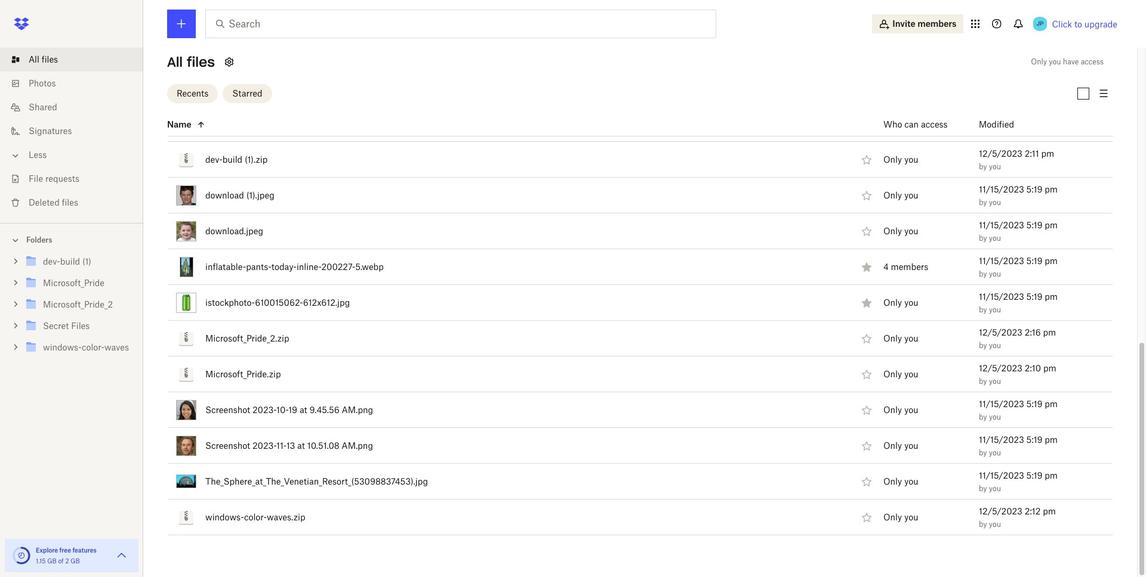 Task type: vqa. For each thing, say whether or not it's contained in the screenshot.


Task type: locate. For each thing, give the bounding box(es) containing it.
12/5/2023 for 12/5/2023 2:16 pm
[[979, 327, 1023, 338]]

pm for windows-color-waves.zip
[[1043, 507, 1056, 517]]

only inside name screenshot 2023-10-19 at 9.45.56 am.png, modified 11/15/2023 5:19 pm, element
[[884, 405, 902, 416]]

12/5/2023 down modified
[[979, 148, 1023, 159]]

0 vertical spatial build
[[223, 154, 242, 164]]

6 11/15/2023 5:19 pm by you from the top
[[979, 399, 1058, 422]]

only inside name istockphoto-610015062-612x612.jpg, modified 11/15/2023 5:19 pm, element
[[884, 298, 902, 308]]

build left (1)
[[60, 257, 80, 267]]

you
[[1049, 57, 1061, 66], [904, 119, 918, 129], [989, 126, 1001, 135], [904, 155, 918, 165], [989, 162, 1001, 171], [904, 191, 918, 201], [989, 198, 1001, 207], [904, 226, 918, 237], [989, 234, 1001, 243], [989, 270, 1001, 279], [904, 298, 918, 308], [989, 305, 1001, 314], [904, 334, 918, 344], [989, 341, 1001, 350], [904, 370, 918, 380], [989, 377, 1001, 386], [904, 405, 918, 416], [989, 413, 1001, 422], [904, 441, 918, 451], [989, 449, 1001, 458], [904, 477, 918, 487], [989, 484, 1001, 493], [904, 513, 918, 523], [989, 520, 1001, 529]]

6 add to starred image from the top
[[860, 475, 874, 489]]

11 only you button from the top
[[884, 512, 918, 525]]

gb
[[47, 558, 57, 565], [71, 558, 80, 565]]

5:19 for download.jpeg
[[1027, 220, 1043, 230]]

only you button inside name download.jpeg, modified 11/15/2023 5:19 pm, element
[[884, 225, 918, 238]]

10-
[[276, 405, 288, 415]]

1 horizontal spatial files
[[62, 198, 78, 208]]

only inside name dev-build (1).zip, modified 12/5/2023 2:11 pm, element
[[884, 155, 902, 165]]

5 5:19 from the top
[[1027, 292, 1043, 302]]

only you button
[[884, 118, 918, 131], [884, 154, 918, 167], [884, 189, 918, 202], [884, 225, 918, 238], [884, 297, 918, 310], [884, 333, 918, 346], [884, 368, 918, 382], [884, 404, 918, 417], [884, 440, 918, 453], [884, 476, 918, 489], [884, 512, 918, 525]]

pm inside name istockphoto-610015062-612x612.jpg, modified 11/15/2023 5:19 pm, element
[[1045, 292, 1058, 302]]

0 vertical spatial am.png
[[342, 405, 373, 415]]

11/15/2023 for istockphoto-610015062-612x612.jpg
[[979, 292, 1024, 302]]

add to starred image inside name microsoft_pride.zip, modified 12/5/2023 2:10 pm, element
[[860, 367, 874, 382]]

name screenshot 2023-10-19 at 9.45.56 am.png, modified 11/15/2023 5:19 pm, element
[[141, 393, 1113, 429]]

table containing 1703238.jpg
[[141, 0, 1113, 536]]

gb right 2
[[71, 558, 80, 565]]

only you button inside name screenshot 2023-10-19 at 9.45.56 am.png, modified 11/15/2023 5:19 pm, element
[[884, 404, 918, 417]]

table
[[141, 0, 1113, 536]]

pm inside 12/5/2023 2:16 pm by you
[[1043, 327, 1056, 338]]

name inflatable-pants-today-inline-200227-5.webp, modified 11/15/2023 5:19 pm, element
[[141, 250, 1113, 285]]

1 vertical spatial access
[[921, 119, 948, 129]]

name
[[167, 119, 192, 129]]

4 11/15/2023 5:19 pm by you from the top
[[979, 256, 1058, 279]]

7 5:19 from the top
[[1027, 435, 1043, 445]]

only for microsoft_pride.zip
[[884, 370, 902, 380]]

screenshot down microsoft_pride.zip link on the bottom left of page
[[205, 405, 250, 415]]

am.png for screenshot 2023-11-13 at 10.51.08 am.png
[[342, 441, 373, 451]]

12/5/2023 inside 12/5/2023 2:10 pm by you
[[979, 363, 1023, 373]]

200227-
[[321, 262, 355, 272]]

have
[[1063, 57, 1079, 66]]

0 vertical spatial 2023-
[[253, 405, 276, 415]]

5 11/15/2023 5:19 pm by you from the top
[[979, 292, 1058, 314]]

pm inside name the_sphere_at_the_venetian_resort_(53098837453).jpg, modified 11/15/2023 5:19 pm, element
[[1045, 471, 1058, 481]]

12/5/2023 for 12/5/2023 2:10 pm
[[979, 363, 1023, 373]]

pm inside "name download (1).jpeg, modified 11/15/2023 5:19 pm," 'element'
[[1045, 184, 1058, 194]]

10 by from the top
[[979, 449, 987, 458]]

windows-
[[43, 343, 82, 353], [205, 513, 244, 523]]

only for windows-color-waves.zip
[[884, 513, 902, 523]]

11/15/2023 5:19 pm by you inside name download.jpeg, modified 11/15/2023 5:19 pm, element
[[979, 220, 1058, 243]]

2 add to starred image from the top
[[860, 188, 874, 203]]

only inside 'name screenshot 2023-11-13 at 10.51.08 am.png, modified 11/15/2023 5:19 pm,' element
[[884, 441, 902, 451]]

11/15/2023 inside name screenshot 2023-10-19 at 9.45.56 am.png, modified 11/15/2023 5:19 pm, element
[[979, 399, 1024, 409]]

build inside table
[[223, 154, 242, 164]]

by inside '12/5/2023 2:12 pm by you'
[[979, 520, 987, 529]]

am.png inside screenshot 2023-11-13 at 10.51.08 am.png link
[[342, 441, 373, 451]]

only inside name download.jpeg, modified 11/15/2023 5:19 pm, element
[[884, 226, 902, 237]]

12/5/2023 inside 12/5/2023 2:16 pm by you
[[979, 327, 1023, 338]]

5:19 inside "element"
[[1027, 256, 1043, 266]]

11/15/2023 5:19 pm by you for inflatable-pants-today-inline-200227-5.webp
[[979, 256, 1058, 279]]

3 only you from the top
[[884, 191, 918, 201]]

5 only you from the top
[[884, 298, 918, 308]]

only for screenshot 2023-10-19 at 9.45.56 am.png
[[884, 405, 902, 416]]

6 by from the top
[[979, 305, 987, 314]]

11/15/2023 5:19 pm by you inside name istockphoto-610015062-612x612.jpg, modified 11/15/2023 5:19 pm, element
[[979, 292, 1058, 314]]

members right invite
[[918, 19, 957, 29]]

only you inside name dev-build (1).zip, modified 12/5/2023 2:11 pm, element
[[884, 155, 918, 165]]

invite
[[893, 19, 916, 29]]

only inside name the_sphere_at_the_venetian_resort_(53098837453).jpg, modified 11/15/2023 5:19 pm, element
[[884, 477, 902, 487]]

secret
[[43, 321, 69, 331]]

0 vertical spatial color-
[[82, 343, 104, 353]]

gb left of
[[47, 558, 57, 565]]

starred
[[232, 88, 262, 98]]

only
[[1031, 57, 1047, 66], [884, 119, 902, 129], [884, 155, 902, 165], [884, 191, 902, 201], [884, 226, 902, 237], [884, 298, 902, 308], [884, 334, 902, 344], [884, 370, 902, 380], [884, 405, 902, 416], [884, 441, 902, 451], [884, 477, 902, 487], [884, 513, 902, 523]]

all
[[167, 54, 183, 70], [29, 54, 39, 64]]

only you inside name istockphoto-610015062-612x612.jpg, modified 11/15/2023 5:19 pm, element
[[884, 298, 918, 308]]

am.png right 9.45.56
[[342, 405, 373, 415]]

by inside name screenshot 2023-10-19 at 9.45.56 am.png, modified 11/15/2023 5:19 pm, element
[[979, 413, 987, 422]]

pm inside 12/5/2023 2:10 pm by you
[[1043, 363, 1056, 373]]

only you button inside name dev-build (1).zip, modified 12/5/2023 2:11 pm, element
[[884, 154, 918, 167]]

2 2023- from the top
[[253, 441, 276, 451]]

only you inside name screenshot 2023-10-19 at 9.45.56 am.png, modified 11/15/2023 5:19 pm, element
[[884, 405, 918, 416]]

build for (1).zip
[[223, 154, 242, 164]]

all files link
[[10, 48, 143, 72]]

only you button for download (1).jpeg
[[884, 189, 918, 202]]

0 horizontal spatial all
[[29, 54, 39, 64]]

starred button
[[223, 84, 272, 103]]

only you inside "name download (1).jpeg, modified 11/15/2023 5:19 pm," 'element'
[[884, 191, 918, 201]]

0 horizontal spatial windows-
[[43, 343, 82, 353]]

by inside 12/5/2023 2:10 pm by you
[[979, 377, 987, 386]]

0 horizontal spatial files
[[42, 54, 58, 64]]

am.png inside screenshot 2023-10-19 at 9.45.56 am.png link
[[342, 405, 373, 415]]

5:19 inside 'element'
[[1027, 184, 1043, 194]]

7 add to starred image from the top
[[860, 511, 874, 525]]

6 5:19 from the top
[[1027, 399, 1043, 409]]

11/15/2023 inside name inflatable-pants-today-inline-200227-5.webp, modified 11/15/2023 5:19 pm, "element"
[[979, 256, 1024, 266]]

name istockphoto-610015062-612x612.jpg, modified 11/15/2023 5:19 pm, element
[[141, 285, 1113, 321]]

0 vertical spatial dev-
[[205, 154, 223, 164]]

microsoft_pride_2.zip link
[[205, 332, 289, 346]]

istockphoto-
[[205, 298, 255, 308]]

pm for the_sphere_at_the_venetian_resort_(53098837453).jpg
[[1045, 471, 1058, 481]]

secret files link
[[24, 319, 134, 335]]

name button
[[167, 117, 854, 132]]

only you for dev-build (1).zip
[[884, 155, 918, 165]]

4
[[884, 262, 889, 272]]

only you inside 'name screenshot 2023-11-13 at 10.51.08 am.png, modified 11/15/2023 5:19 pm,' element
[[884, 441, 918, 451]]

windows- inside table
[[205, 513, 244, 523]]

windows- for windows-color-waves.zip
[[205, 513, 244, 523]]

only you button inside name microsoft_pride.zip, modified 12/5/2023 2:10 pm, element
[[884, 368, 918, 382]]

12 by from the top
[[979, 520, 987, 529]]

7 only you button from the top
[[884, 368, 918, 382]]

pm for microsoft_pride.zip
[[1043, 363, 1056, 373]]

2 11/15/2023 from the top
[[979, 184, 1024, 194]]

/db165f6aaa73d95c9004256537e7037b uncropped_scaled_within_1536_1152.webp image
[[176, 117, 196, 131]]

/istockphoto 610015062 612x612.jpg image
[[176, 293, 196, 313]]

list containing all files
[[0, 41, 143, 223]]

3 5:19 from the top
[[1027, 220, 1043, 230]]

only you button for microsoft_pride.zip
[[884, 368, 918, 382]]

1 vertical spatial members
[[891, 262, 928, 272]]

by inside "name download (1).jpeg, modified 11/15/2023 5:19 pm," 'element'
[[979, 198, 987, 207]]

microsoft_pride.zip
[[205, 369, 281, 379]]

only you button inside 'name screenshot 2023-11-13 at 10.51.08 am.png, modified 11/15/2023 5:19 pm,' element
[[884, 440, 918, 453]]

by
[[979, 126, 987, 135], [979, 162, 987, 171], [979, 198, 987, 207], [979, 234, 987, 243], [979, 270, 987, 279], [979, 305, 987, 314], [979, 341, 987, 350], [979, 377, 987, 386], [979, 413, 987, 422], [979, 449, 987, 458], [979, 484, 987, 493], [979, 520, 987, 529]]

only you inside name microsoft_pride_2.zip, modified 12/5/2023 2:16 pm, element
[[884, 334, 918, 344]]

only you button inside name istockphoto-610015062-612x612.jpg, modified 11/15/2023 5:19 pm, element
[[884, 297, 918, 310]]

you inside name inflatable-pants-today-inline-200227-5.webp, modified 11/15/2023 5:19 pm, "element"
[[989, 270, 1001, 279]]

6 only you button from the top
[[884, 333, 918, 346]]

1 2023- from the top
[[253, 405, 276, 415]]

5:19 for screenshot 2023-11-13 at 10.51.08 am.png
[[1027, 435, 1043, 445]]

only inside name windows-color-waves.zip, modified 12/5/2023 2:12 pm, element
[[884, 513, 902, 523]]

11/15/2023 5:19 pm by you for download (1).jpeg
[[979, 184, 1058, 207]]

only you button for istockphoto-610015062-612x612.jpg
[[884, 297, 918, 310]]

2 add to starred image from the top
[[860, 403, 874, 418]]

5 add to starred image from the top
[[860, 439, 874, 453]]

add to starred image for screenshot 2023-11-13 at 10.51.08 am.png
[[860, 439, 874, 453]]

1 vertical spatial windows-
[[205, 513, 244, 523]]

by for screenshot 2023-11-13 at 10.51.08 am.png
[[979, 449, 987, 458]]

at for 10.51.08
[[297, 441, 305, 451]]

by for the_sphere_at_the_venetian_resort_(53098837453).jpg
[[979, 484, 987, 493]]

12/5/2023 2:16 pm by you
[[979, 327, 1056, 350]]

2 12/5/2023 from the top
[[979, 327, 1023, 338]]

7 only you from the top
[[884, 370, 918, 380]]

group
[[0, 249, 143, 368]]

6 only you from the top
[[884, 334, 918, 344]]

only you for windows-color-waves.zip
[[884, 513, 918, 523]]

at right 13 at the bottom of the page
[[297, 441, 305, 451]]

11/15/2023 inside name the_sphere_at_the_venetian_resort_(53098837453).jpg, modified 11/15/2023 5:19 pm, element
[[979, 471, 1024, 481]]

build
[[223, 154, 242, 164], [60, 257, 80, 267]]

all up /1703238.jpg 'icon' at the top left
[[167, 54, 183, 70]]

12/5/2023 left 2:10 on the bottom right of page
[[979, 363, 1023, 373]]

only you inside name the_sphere_at_the_venetian_resort_(53098837453).jpg, modified 11/15/2023 5:19 pm, element
[[884, 477, 918, 487]]

only you button for download.jpeg
[[884, 225, 918, 238]]

files up photos
[[42, 54, 58, 64]]

only inside name microsoft_pride.zip, modified 12/5/2023 2:10 pm, element
[[884, 370, 902, 380]]

8 only you from the top
[[884, 405, 918, 416]]

0 horizontal spatial access
[[921, 119, 948, 129]]

/download.jpeg image
[[176, 221, 196, 242]]

dev- inside 'link'
[[43, 257, 60, 267]]

3 only you button from the top
[[884, 189, 918, 202]]

name microsoft_pride_2.zip, modified 12/5/2023 2:16 pm, element
[[141, 321, 1113, 357]]

pm inside name screenshot 2023-10-19 at 9.45.56 am.png, modified 11/15/2023 5:19 pm, element
[[1045, 399, 1058, 409]]

0 horizontal spatial color-
[[82, 343, 104, 353]]

2023-
[[253, 405, 276, 415], [253, 441, 276, 451]]

click
[[1052, 19, 1072, 29]]

files
[[187, 54, 215, 70], [42, 54, 58, 64], [62, 198, 78, 208]]

12/5/2023 left 2:16
[[979, 327, 1023, 338]]

add to starred image for download.jpeg
[[860, 224, 874, 239]]

screenshot for screenshot 2023-10-19 at 9.45.56 am.png
[[205, 405, 250, 415]]

8 by from the top
[[979, 377, 987, 386]]

name db165f6aaa73d95c9004256537e7037b-uncropped_scaled_within_1536_1152.webp, modified 11/15/2023 5:19 pm, element
[[141, 106, 1113, 142]]

by inside name db165f6aaa73d95c9004256537e7037b-uncropped_scaled_within_1536_1152.webp, modified 11/15/2023 5:19 pm, element
[[979, 126, 987, 135]]

1703238.jpg
[[205, 83, 254, 93]]

/screenshot 2023-11-13 at 10.51.08 am.png image
[[176, 436, 196, 456]]

only you for microsoft_pride_2.zip
[[884, 334, 918, 344]]

by inside 'name screenshot 2023-11-13 at 10.51.08 am.png, modified 11/15/2023 5:19 pm,' element
[[979, 449, 987, 458]]

invite members button
[[872, 14, 964, 33]]

2 screenshot from the top
[[205, 441, 250, 451]]

color-
[[82, 343, 104, 353], [244, 513, 267, 523]]

all files up photos
[[29, 54, 58, 64]]

name download (1).jpeg, modified 11/15/2023 5:19 pm, element
[[141, 178, 1113, 214]]

only you button inside name the_sphere_at_the_venetian_resort_(53098837453).jpg, modified 11/15/2023 5:19 pm, element
[[884, 476, 918, 489]]

only inside "name download (1).jpeg, modified 11/15/2023 5:19 pm," 'element'
[[884, 191, 902, 201]]

download.jpeg link
[[205, 224, 263, 239]]

files inside list item
[[42, 54, 58, 64]]

windows-color-waves
[[43, 343, 129, 353]]

at right 19
[[300, 405, 307, 415]]

0 vertical spatial screenshot
[[205, 405, 250, 415]]

only you inside name microsoft_pride.zip, modified 12/5/2023 2:10 pm, element
[[884, 370, 918, 380]]

0 horizontal spatial dev-
[[43, 257, 60, 267]]

7 11/15/2023 5:19 pm by you from the top
[[979, 435, 1058, 458]]

2023- left 13 at the bottom of the page
[[253, 441, 276, 451]]

7 11/15/2023 from the top
[[979, 435, 1024, 445]]

11/15/2023 5:19 pm by you inside name screenshot 2023-10-19 at 9.45.56 am.png, modified 11/15/2023 5:19 pm, element
[[979, 399, 1058, 422]]

2 am.png from the top
[[342, 441, 373, 451]]

0 vertical spatial at
[[300, 405, 307, 415]]

0 horizontal spatial all files
[[29, 54, 58, 64]]

only you inside name download.jpeg, modified 11/15/2023 5:19 pm, element
[[884, 226, 918, 237]]

files for deleted files link
[[62, 198, 78, 208]]

8 only you button from the top
[[884, 404, 918, 417]]

by inside 12/5/2023 2:16 pm by you
[[979, 341, 987, 350]]

1 horizontal spatial dev-
[[205, 154, 223, 164]]

pm inside '12/5/2023 2:12 pm by you'
[[1043, 507, 1056, 517]]

5:19 for istockphoto-610015062-612x612.jpg
[[1027, 292, 1043, 302]]

add to starred image for 12/5/2023 2:10 pm
[[860, 367, 874, 382]]

11/15/2023 inside name download.jpeg, modified 11/15/2023 5:19 pm, element
[[979, 220, 1024, 230]]

pm for download.jpeg
[[1045, 220, 1058, 230]]

add to starred image
[[860, 153, 874, 167], [860, 188, 874, 203], [860, 224, 874, 239], [860, 332, 874, 346], [860, 439, 874, 453], [860, 475, 874, 489], [860, 511, 874, 525]]

4 add to starred image from the top
[[860, 332, 874, 346]]

who
[[884, 119, 902, 129]]

11/15/2023 inside "name download (1).jpeg, modified 11/15/2023 5:19 pm," 'element'
[[979, 184, 1024, 194]]

10.51.08
[[307, 441, 339, 451]]

/4570_university_ave____pierre_galant_1.0.jpg image
[[176, 45, 196, 59]]

pm inside name inflatable-pants-today-inline-200227-5.webp, modified 11/15/2023 5:19 pm, "element"
[[1045, 256, 1058, 266]]

2 by from the top
[[979, 162, 987, 171]]

1 only you from the top
[[884, 119, 918, 129]]

11/15/2023 inside name istockphoto-610015062-612x612.jpg, modified 11/15/2023 5:19 pm, element
[[979, 292, 1024, 302]]

11/15/2023 5:19 pm by you
[[979, 113, 1058, 135], [979, 184, 1058, 207], [979, 220, 1058, 243], [979, 256, 1058, 279], [979, 292, 1058, 314], [979, 399, 1058, 422], [979, 435, 1058, 458], [979, 471, 1058, 493]]

10 only you button from the top
[[884, 476, 918, 489]]

by for windows-color-waves.zip
[[979, 520, 987, 529]]

download (1).jpeg link
[[205, 188, 274, 203]]

/inflatable pants today inline 200227 5.webp image
[[179, 257, 193, 277]]

5.webp
[[355, 262, 384, 272]]

dev-
[[205, 154, 223, 164], [43, 257, 60, 267]]

screenshot
[[205, 405, 250, 415], [205, 441, 250, 451]]

12/5/2023 left 2:12
[[979, 507, 1023, 517]]

add to starred image inside name screenshot 2023-10-19 at 9.45.56 am.png, modified 11/15/2023 5:19 pm, element
[[860, 403, 874, 418]]

1 12/5/2023 from the top
[[979, 148, 1023, 159]]

1 vertical spatial am.png
[[342, 441, 373, 451]]

dev- up the download
[[205, 154, 223, 164]]

screenshot 2023-11-13 at 10.51.08 am.png link
[[205, 439, 373, 453]]

0 vertical spatial members
[[918, 19, 957, 29]]

windows- inside group
[[43, 343, 82, 353]]

only you inside name windows-color-waves.zip, modified 12/5/2023 2:12 pm, element
[[884, 513, 918, 523]]

pm inside name download.jpeg, modified 11/15/2023 5:19 pm, element
[[1045, 220, 1058, 230]]

color- inside table
[[244, 513, 267, 523]]

11 by from the top
[[979, 484, 987, 493]]

11 only you from the top
[[884, 513, 918, 523]]

12/5/2023 2:11 pm by you
[[979, 148, 1054, 171]]

only you for istockphoto-610015062-612x612.jpg
[[884, 298, 918, 308]]

5 by from the top
[[979, 270, 987, 279]]

you inside 12/5/2023 2:10 pm by you
[[989, 377, 1001, 386]]

am.png for screenshot 2023-10-19 at 9.45.56 am.png
[[342, 405, 373, 415]]

list
[[0, 41, 143, 223]]

4 by from the top
[[979, 234, 987, 243]]

1 vertical spatial color-
[[244, 513, 267, 523]]

add to starred image for dev-build (1).zip
[[860, 153, 874, 167]]

12/5/2023 inside '12/5/2023 2:12 pm by you'
[[979, 507, 1023, 517]]

2 11/15/2023 5:19 pm by you from the top
[[979, 184, 1058, 207]]

all files list item
[[0, 48, 143, 72]]

1 vertical spatial screenshot
[[205, 441, 250, 451]]

name dev-build (1).zip, modified 12/5/2023 2:11 pm, element
[[141, 142, 1113, 178]]

istockphoto-610015062-612x612.jpg
[[205, 298, 350, 308]]

access right have
[[1081, 57, 1104, 66]]

add to starred image inside name windows-color-waves.zip, modified 12/5/2023 2:12 pm, element
[[860, 511, 874, 525]]

dev-build (1) link
[[24, 254, 134, 270]]

of
[[58, 558, 64, 565]]

2 only you button from the top
[[884, 154, 918, 167]]

0 vertical spatial windows-
[[43, 343, 82, 353]]

files left folder settings image
[[187, 54, 215, 70]]

7 by from the top
[[979, 341, 987, 350]]

1 by from the top
[[979, 126, 987, 135]]

2023- left 19
[[253, 405, 276, 415]]

612x612.jpg
[[303, 298, 350, 308]]

11/15/2023 5:19 pm by you for the_sphere_at_the_venetian_resort_(53098837453).jpg
[[979, 471, 1058, 493]]

10 only you from the top
[[884, 477, 918, 487]]

2023- for 11-
[[253, 441, 276, 451]]

dropbox image
[[10, 12, 33, 36]]

remove from starred image
[[860, 260, 874, 274]]

11/15/2023 inside 'name screenshot 2023-11-13 at 10.51.08 am.png, modified 11/15/2023 5:19 pm,' element
[[979, 435, 1024, 445]]

2 5:19 from the top
[[1027, 184, 1043, 194]]

access right "can"
[[921, 119, 948, 129]]

all files up /1703238.jpg 'icon' at the top left
[[167, 54, 215, 70]]

pm
[[1045, 113, 1058, 123], [1041, 148, 1054, 159], [1045, 184, 1058, 194], [1045, 220, 1058, 230], [1045, 256, 1058, 266], [1045, 292, 1058, 302], [1043, 327, 1056, 338], [1043, 363, 1056, 373], [1045, 399, 1058, 409], [1045, 435, 1058, 445], [1045, 471, 1058, 481], [1043, 507, 1056, 517]]

1 screenshot from the top
[[205, 405, 250, 415]]

1 vertical spatial dev-
[[43, 257, 60, 267]]

4 12/5/2023 from the top
[[979, 507, 1023, 517]]

you inside '12/5/2023 2:12 pm by you'
[[989, 520, 1001, 529]]

2 only you from the top
[[884, 155, 918, 165]]

by for screenshot 2023-10-19 at 9.45.56 am.png
[[979, 413, 987, 422]]

1 vertical spatial at
[[297, 441, 305, 451]]

only you
[[884, 119, 918, 129], [884, 155, 918, 165], [884, 191, 918, 201], [884, 226, 918, 237], [884, 298, 918, 308], [884, 334, 918, 344], [884, 370, 918, 380], [884, 405, 918, 416], [884, 441, 918, 451], [884, 477, 918, 487], [884, 513, 918, 523]]

only you button for windows-color-waves.zip
[[884, 512, 918, 525]]

build for (1)
[[60, 257, 80, 267]]

3 11/15/2023 from the top
[[979, 220, 1024, 230]]

by inside name download.jpeg, modified 11/15/2023 5:19 pm, element
[[979, 234, 987, 243]]

files down file requests link
[[62, 198, 78, 208]]

11/15/2023 5:19 pm by you inside name the_sphere_at_the_venetian_resort_(53098837453).jpg, modified 11/15/2023 5:19 pm, element
[[979, 471, 1058, 493]]

9 only you from the top
[[884, 441, 918, 451]]

pm inside 'name screenshot 2023-11-13 at 10.51.08 am.png, modified 11/15/2023 5:19 pm,' element
[[1045, 435, 1058, 445]]

11/15/2023 5:19 pm by you inside name inflatable-pants-today-inline-200227-5.webp, modified 11/15/2023 5:19 pm, "element"
[[979, 256, 1058, 279]]

name download.jpeg, modified 11/15/2023 5:19 pm, element
[[141, 214, 1113, 250]]

inflatable-
[[205, 262, 246, 272]]

1 am.png from the top
[[342, 405, 373, 415]]

by inside 12/5/2023 2:11 pm by you
[[979, 162, 987, 171]]

9 by from the top
[[979, 413, 987, 422]]

inflatable-pants-today-inline-200227-5.webp link
[[205, 260, 384, 274]]

am.png
[[342, 405, 373, 415], [342, 441, 373, 451]]

0 vertical spatial add to starred image
[[860, 367, 874, 382]]

you inside 12/5/2023 2:16 pm by you
[[989, 341, 1001, 350]]

only you button for the_sphere_at_the_venetian_resort_(53098837453).jpg
[[884, 476, 918, 489]]

members inside button
[[891, 262, 928, 272]]

3 12/5/2023 from the top
[[979, 363, 1023, 373]]

12/5/2023 inside 12/5/2023 2:11 pm by you
[[979, 148, 1023, 159]]

1 only you button from the top
[[884, 118, 918, 131]]

1 11/15/2023 from the top
[[979, 113, 1024, 123]]

invite members
[[893, 19, 957, 29]]

1 vertical spatial 2023-
[[253, 441, 276, 451]]

2 horizontal spatial files
[[187, 54, 215, 70]]

11/15/2023 for the_sphere_at_the_venetian_resort_(53098837453).jpg
[[979, 471, 1024, 481]]

1 horizontal spatial access
[[1081, 57, 1104, 66]]

(1)
[[82, 257, 91, 267]]

members right 4
[[891, 262, 928, 272]]

1 gb from the left
[[47, 558, 57, 565]]

11/15/2023 5:19 pm by you inside 'name screenshot 2023-11-13 at 10.51.08 am.png, modified 11/15/2023 5:19 pm,' element
[[979, 435, 1058, 458]]

members inside button
[[918, 19, 957, 29]]

name screenshot 2023-11-13 at 10.51.08 am.png, modified 11/15/2023 5:19 pm, element
[[141, 429, 1113, 464]]

1 horizontal spatial windows-
[[205, 513, 244, 523]]

6 11/15/2023 from the top
[[979, 399, 1024, 409]]

11/15/2023 5:19 pm by you inside "name download (1).jpeg, modified 11/15/2023 5:19 pm," 'element'
[[979, 184, 1058, 207]]

you inside 12/5/2023 2:11 pm by you
[[989, 162, 1001, 171]]

11/15/2023 for download.jpeg
[[979, 220, 1024, 230]]

0 horizontal spatial gb
[[47, 558, 57, 565]]

1 11/15/2023 5:19 pm by you from the top
[[979, 113, 1058, 135]]

1 vertical spatial add to starred image
[[860, 403, 874, 418]]

3 by from the top
[[979, 198, 987, 207]]

8 5:19 from the top
[[1027, 471, 1043, 481]]

/1703238.jpg image
[[176, 78, 196, 98]]

5:19
[[1027, 113, 1043, 123], [1027, 184, 1043, 194], [1027, 220, 1043, 230], [1027, 256, 1043, 266], [1027, 292, 1043, 302], [1027, 399, 1043, 409], [1027, 435, 1043, 445], [1027, 471, 1043, 481]]

0 vertical spatial access
[[1081, 57, 1104, 66]]

11/15/2023 5:19 pm by you inside name db165f6aaa73d95c9004256537e7037b-uncropped_scaled_within_1536_1152.webp, modified 11/15/2023 5:19 pm, element
[[979, 113, 1058, 135]]

all files
[[167, 54, 215, 70], [29, 54, 58, 64]]

4 only you button from the top
[[884, 225, 918, 238]]

pm inside 12/5/2023 2:11 pm by you
[[1041, 148, 1054, 159]]

1 horizontal spatial all
[[167, 54, 183, 70]]

files
[[71, 321, 90, 331]]

5 11/15/2023 from the top
[[979, 292, 1024, 302]]

build left (1).zip
[[223, 154, 242, 164]]

1 horizontal spatial build
[[223, 154, 242, 164]]

waves
[[104, 343, 129, 353]]

4 only you from the top
[[884, 226, 918, 237]]

add to starred image inside name dev-build (1).zip, modified 12/5/2023 2:11 pm, element
[[860, 153, 874, 167]]

8 11/15/2023 5:19 pm by you from the top
[[979, 471, 1058, 493]]

only inside name microsoft_pride_2.zip, modified 12/5/2023 2:16 pm, element
[[884, 334, 902, 344]]

0 horizontal spatial build
[[60, 257, 80, 267]]

3 11/15/2023 5:19 pm by you from the top
[[979, 220, 1058, 243]]

add to starred image
[[860, 367, 874, 382], [860, 403, 874, 418]]

add to starred image inside "name download (1).jpeg, modified 11/15/2023 5:19 pm," 'element'
[[860, 188, 874, 203]]

4 5:19 from the top
[[1027, 256, 1043, 266]]

1 horizontal spatial gb
[[71, 558, 80, 565]]

only you for the_sphere_at_the_venetian_resort_(53098837453).jpg
[[884, 477, 918, 487]]

photos
[[29, 78, 56, 88]]

4 11/15/2023 from the top
[[979, 256, 1024, 266]]

by inside name istockphoto-610015062-612x612.jpg, modified 11/15/2023 5:19 pm, element
[[979, 305, 987, 314]]

build inside 'link'
[[60, 257, 80, 267]]

dev- down folders
[[43, 257, 60, 267]]

5 only you button from the top
[[884, 297, 918, 310]]

pm for microsoft_pride_2.zip
[[1043, 327, 1056, 338]]

access
[[1081, 57, 1104, 66], [921, 119, 948, 129]]

screenshot right /screenshot 2023-11-13 at 10.51.08 am.png icon
[[205, 441, 250, 451]]

secret files
[[43, 321, 90, 331]]

group containing dev-build (1)
[[0, 249, 143, 368]]

all up photos
[[29, 54, 39, 64]]

at for 9.45.56
[[300, 405, 307, 415]]

1 horizontal spatial color-
[[244, 513, 267, 523]]

color- inside group
[[82, 343, 104, 353]]

microsoft_pride
[[43, 278, 105, 288]]

8 11/15/2023 from the top
[[979, 471, 1024, 481]]

1 add to starred image from the top
[[860, 153, 874, 167]]

1 add to starred image from the top
[[860, 367, 874, 382]]

3 add to starred image from the top
[[860, 224, 874, 239]]

inline-
[[297, 262, 321, 272]]

add to starred image for microsoft_pride_2.zip
[[860, 332, 874, 346]]

only you button inside name microsoft_pride_2.zip, modified 12/5/2023 2:16 pm, element
[[884, 333, 918, 346]]

by inside name the_sphere_at_the_venetian_resort_(53098837453).jpg, modified 11/15/2023 5:19 pm, element
[[979, 484, 987, 493]]

who can access
[[884, 119, 948, 129]]

deleted files link
[[10, 191, 143, 215]]

9 only you button from the top
[[884, 440, 918, 453]]

files for all files link
[[42, 54, 58, 64]]

remove from starred image
[[860, 296, 874, 310]]

only you button for dev-build (1).zip
[[884, 154, 918, 167]]

am.png right 10.51.08
[[342, 441, 373, 451]]

only for download.jpeg
[[884, 226, 902, 237]]

1 vertical spatial build
[[60, 257, 80, 267]]

at
[[300, 405, 307, 415], [297, 441, 305, 451]]

name the_sphere_at_the_venetian_resort_(53098837453).jpg, modified 11/15/2023 5:19 pm, element
[[141, 464, 1113, 500]]



Task type: describe. For each thing, give the bounding box(es) containing it.
photos link
[[10, 72, 143, 96]]

dev-build (1)
[[43, 257, 91, 267]]

2
[[65, 558, 69, 565]]

/download (1).jpeg image
[[176, 185, 196, 206]]

only for microsoft_pride_2.zip
[[884, 334, 902, 344]]

5:19 for inflatable-pants-today-inline-200227-5.webp
[[1027, 256, 1043, 266]]

color- for waves
[[82, 343, 104, 353]]

name 4570_university_ave____pierre_galant_1.0.jpg, modified 11/15/2023 5:19 pm, element
[[167, 35, 1113, 70]]

11/15/2023 for screenshot 2023-11-13 at 10.51.08 am.png
[[979, 435, 1024, 445]]

11/15/2023 for download (1).jpeg
[[979, 184, 1024, 194]]

members for 4 members
[[891, 262, 928, 272]]

/screenshot 2023-10-19 at 9.45.56 am.png image
[[176, 400, 196, 421]]

explore free features 1.15 gb of 2 gb
[[36, 547, 97, 565]]

add to starred image for 11/15/2023 5:19 pm
[[860, 403, 874, 418]]

dev- for dev-build (1)
[[43, 257, 60, 267]]

jp button
[[1031, 14, 1050, 33]]

5:19 for download (1).jpeg
[[1027, 184, 1043, 194]]

the_sphere_at_the_venetian_resort_(53098837453).jpg link
[[205, 475, 428, 489]]

by for download.jpeg
[[979, 234, 987, 243]]

deleted files
[[29, 198, 78, 208]]

download
[[205, 190, 244, 200]]

12/5/2023 2:10 pm by you
[[979, 363, 1056, 386]]

pm for screenshot 2023-11-13 at 10.51.08 am.png
[[1045, 435, 1058, 445]]

11-
[[276, 441, 286, 451]]

2:10
[[1025, 363, 1041, 373]]

recents button
[[167, 84, 218, 103]]

pm for download (1).jpeg
[[1045, 184, 1058, 194]]

11/15/2023 5:19 pm by you for download.jpeg
[[979, 220, 1058, 243]]

4 members
[[884, 262, 928, 272]]

waves.zip
[[267, 513, 305, 523]]

less
[[29, 150, 47, 160]]

screenshot for screenshot 2023-11-13 at 10.51.08 am.png
[[205, 441, 250, 451]]

dev-build (1).zip link
[[205, 153, 268, 167]]

pm for screenshot 2023-10-19 at 9.45.56 am.png
[[1045, 399, 1058, 409]]

today-
[[271, 262, 297, 272]]

can
[[905, 119, 919, 129]]

only you inside name db165f6aaa73d95c9004256537e7037b-uncropped_scaled_within_1536_1152.webp, modified 11/15/2023 5:19 pm, element
[[884, 119, 918, 129]]

windows-color-waves.zip
[[205, 513, 305, 523]]

1 5:19 from the top
[[1027, 113, 1043, 123]]

signatures link
[[10, 119, 143, 143]]

requests
[[45, 174, 79, 184]]

deleted
[[29, 198, 60, 208]]

name microsoft_pride.zip, modified 12/5/2023 2:10 pm, element
[[141, 357, 1113, 393]]

2:16
[[1025, 327, 1041, 338]]

to
[[1074, 19, 1082, 29]]

folders button
[[0, 231, 143, 249]]

11/15/2023 for inflatable-pants-today-inline-200227-5.webp
[[979, 256, 1024, 266]]

only you button for screenshot 2023-10-19 at 9.45.56 am.png
[[884, 404, 918, 417]]

13
[[286, 441, 295, 451]]

only you button inside name db165f6aaa73d95c9004256537e7037b-uncropped_scaled_within_1536_1152.webp, modified 11/15/2023 5:19 pm, element
[[884, 118, 918, 131]]

explore
[[36, 547, 58, 555]]

11/15/2023 inside name db165f6aaa73d95c9004256537e7037b-uncropped_scaled_within_1536_1152.webp, modified 11/15/2023 5:19 pm, element
[[979, 113, 1024, 123]]

610015062-
[[255, 298, 303, 308]]

screenshot 2023-11-13 at 10.51.08 am.png
[[205, 441, 373, 451]]

by for microsoft_pride.zip
[[979, 377, 987, 386]]

inflatable-pants-today-inline-200227-5.webp
[[205, 262, 384, 272]]

upgrade
[[1085, 19, 1118, 29]]

1 horizontal spatial all files
[[167, 54, 215, 70]]

dev-build (1).zip
[[205, 154, 268, 164]]

folders
[[26, 236, 52, 245]]

download (1).jpeg
[[205, 190, 274, 200]]

shared
[[29, 102, 57, 112]]

color- for waves.zip
[[244, 513, 267, 523]]

pm for istockphoto-610015062-612x612.jpg
[[1045, 292, 1058, 302]]

4 members button
[[884, 261, 928, 274]]

only you button for microsoft_pride_2.zip
[[884, 333, 918, 346]]

Search in folder "Dropbox" text field
[[229, 17, 691, 31]]

/the_sphere_at_the_venetian_resort_(53098837453).jpg image
[[176, 475, 196, 489]]

recents
[[177, 88, 208, 98]]

(1).zip
[[245, 154, 268, 164]]

11/15/2023 5:19 pm by you for istockphoto-610015062-612x612.jpg
[[979, 292, 1058, 314]]

quota usage element
[[12, 547, 31, 566]]

12/5/2023 for 12/5/2023 2:11 pm
[[979, 148, 1023, 159]]

only for dev-build (1).zip
[[884, 155, 902, 165]]

by for inflatable-pants-today-inline-200227-5.webp
[[979, 270, 987, 279]]

modified button
[[979, 117, 1045, 132]]

jp
[[1036, 20, 1044, 27]]

only for download (1).jpeg
[[884, 191, 902, 201]]

only inside name db165f6aaa73d95c9004256537e7037b-uncropped_scaled_within_1536_1152.webp, modified 11/15/2023 5:19 pm, element
[[884, 119, 902, 129]]

by for istockphoto-610015062-612x612.jpg
[[979, 305, 987, 314]]

pm for dev-build (1).zip
[[1041, 148, 1054, 159]]

only for the_sphere_at_the_venetian_resort_(53098837453).jpg
[[884, 477, 902, 487]]

only you for screenshot 2023-10-19 at 9.45.56 am.png
[[884, 405, 918, 416]]

1703238.jpg link
[[205, 81, 254, 95]]

(1).jpeg
[[246, 190, 274, 200]]

file requests link
[[10, 167, 143, 191]]

2:11
[[1025, 148, 1039, 159]]

by for dev-build (1).zip
[[979, 162, 987, 171]]

19
[[288, 405, 297, 415]]

pm inside name db165f6aaa73d95c9004256537e7037b-uncropped_scaled_within_1536_1152.webp, modified 11/15/2023 5:19 pm, element
[[1045, 113, 1058, 123]]

add to starred image for windows-color-waves.zip
[[860, 511, 874, 525]]

12/5/2023 2:12 pm by you
[[979, 507, 1056, 529]]

less image
[[10, 150, 21, 162]]

11/15/2023 5:19 pm by you for screenshot 2023-11-13 at 10.51.08 am.png
[[979, 435, 1058, 458]]

only you for screenshot 2023-11-13 at 10.51.08 am.png
[[884, 441, 918, 451]]

access inside table
[[921, 119, 948, 129]]

windows-color-waves.zip link
[[205, 511, 305, 525]]

add to starred image for the_sphere_at_the_venetian_resort_(53098837453).jpg
[[860, 475, 874, 489]]

windows- for windows-color-waves
[[43, 343, 82, 353]]

12/5/2023 for 12/5/2023 2:12 pm
[[979, 507, 1023, 517]]

2023- for 10-
[[253, 405, 276, 415]]

click to upgrade
[[1052, 19, 1118, 29]]

5:19 for screenshot 2023-10-19 at 9.45.56 am.png
[[1027, 399, 1043, 409]]

screenshot 2023-10-19 at 9.45.56 am.png link
[[205, 403, 373, 418]]

file requests
[[29, 174, 79, 184]]

only you for microsoft_pride.zip
[[884, 370, 918, 380]]

add to starred image for download (1).jpeg
[[860, 188, 874, 203]]

microsoft_pride link
[[24, 276, 134, 292]]

pants-
[[246, 262, 271, 272]]

name windows-color-waves.zip, modified 12/5/2023 2:12 pm, element
[[141, 500, 1113, 536]]

shared link
[[10, 96, 143, 119]]

only you for download (1).jpeg
[[884, 191, 918, 201]]

all inside list item
[[29, 54, 39, 64]]

only you for download.jpeg
[[884, 226, 918, 237]]

11/15/2023 for screenshot 2023-10-19 at 9.45.56 am.png
[[979, 399, 1024, 409]]

1.15
[[36, 558, 46, 565]]

only you have access
[[1031, 57, 1104, 66]]

features
[[72, 547, 97, 555]]

only for screenshot 2023-11-13 at 10.51.08 am.png
[[884, 441, 902, 451]]

5:19 for the_sphere_at_the_venetian_resort_(53098837453).jpg
[[1027, 471, 1043, 481]]

only you button for screenshot 2023-11-13 at 10.51.08 am.png
[[884, 440, 918, 453]]

2 gb from the left
[[71, 558, 80, 565]]

click to upgrade link
[[1052, 19, 1118, 29]]

istockphoto-610015062-612x612.jpg link
[[205, 296, 350, 310]]

pm for inflatable-pants-today-inline-200227-5.webp
[[1045, 256, 1058, 266]]

folder settings image
[[222, 55, 236, 69]]

2:12
[[1025, 507, 1041, 517]]

dev- for dev-build (1).zip
[[205, 154, 223, 164]]

free
[[59, 547, 71, 555]]

microsoft_pride_2.zip
[[205, 333, 289, 344]]

by for microsoft_pride_2.zip
[[979, 341, 987, 350]]

windows-color-waves link
[[24, 340, 134, 356]]

9.45.56
[[310, 405, 339, 415]]

file
[[29, 174, 43, 184]]

microsoft_pride.zip link
[[205, 367, 281, 382]]

screenshot 2023-10-19 at 9.45.56 am.png
[[205, 405, 373, 415]]

members for invite members
[[918, 19, 957, 29]]

microsoft_pride_2
[[43, 300, 113, 310]]

11/15/2023 5:19 pm by you for screenshot 2023-10-19 at 9.45.56 am.png
[[979, 399, 1058, 422]]

only for istockphoto-610015062-612x612.jpg
[[884, 298, 902, 308]]

all files inside list item
[[29, 54, 58, 64]]

by for download (1).jpeg
[[979, 198, 987, 207]]



